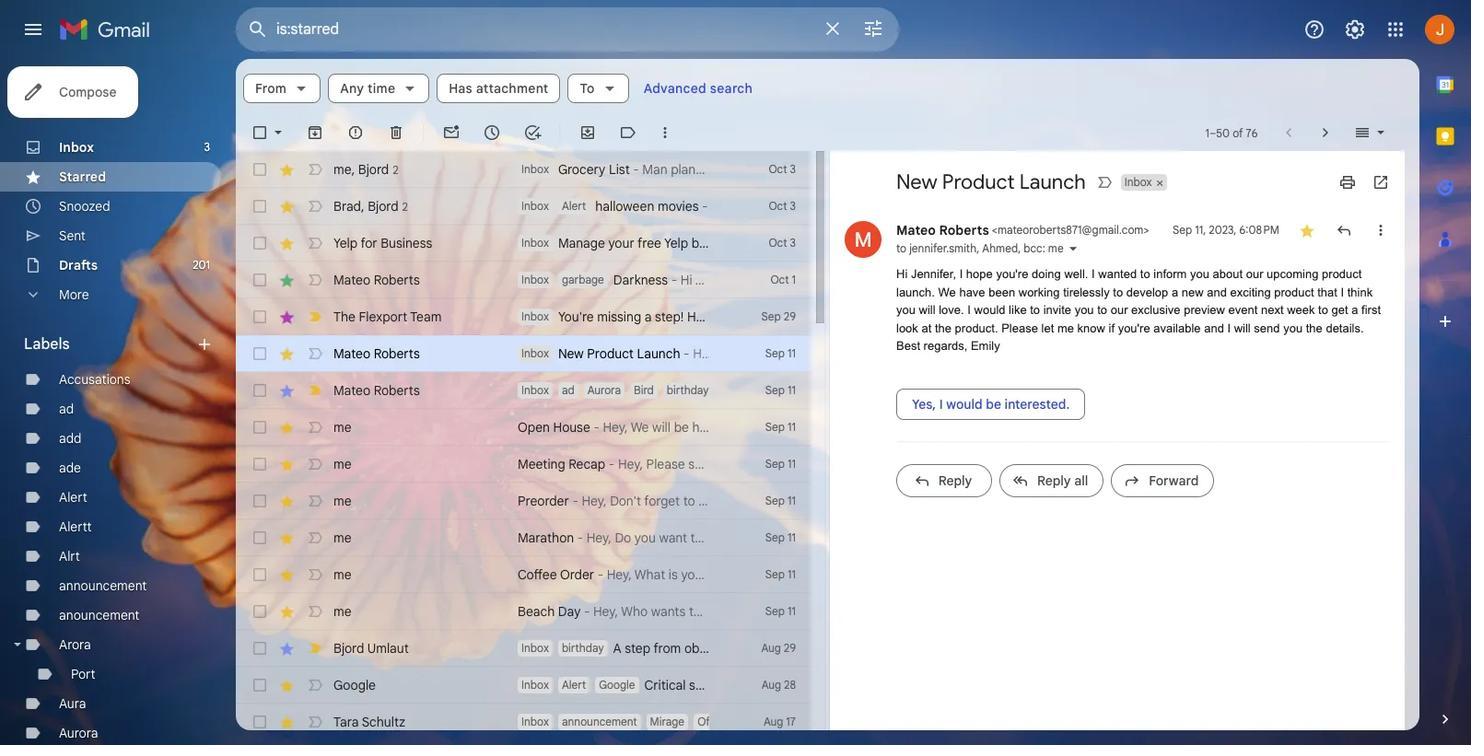 Task type: describe. For each thing, give the bounding box(es) containing it.
starred link
[[59, 169, 106, 185]]

Search mail text field
[[276, 20, 811, 39]]

tara
[[334, 714, 359, 731]]

umlaut
[[367, 640, 409, 657]]

6:08 pm
[[1240, 223, 1280, 237]]

darkness
[[614, 272, 668, 288]]

2 horizontal spatial a
[[1352, 303, 1359, 317]]

aurora link
[[59, 725, 98, 742]]

mateo roberts row
[[236, 372, 811, 409]]

mateo for 11th row from the bottom of the the new product launch main content
[[334, 272, 371, 288]]

>
[[1144, 223, 1150, 237]]

sep 29
[[762, 310, 796, 323]]

look
[[897, 321, 919, 335]]

a
[[613, 640, 622, 657]]

sep 11 for open house -
[[766, 420, 796, 434]]

inbox inside "inbox new product launch -"
[[522, 346, 549, 360]]

the
[[334, 309, 356, 325]]

brad , bjord 2
[[334, 198, 408, 214]]

me inside hi jennifer, i hope you're doing well. i wanted to inform you about our upcoming product launch. we have been working tirelessly to develop a new and exciting product that i think you will love. i would like to invite you to our exclusive preview event next week to get a first look at the product. please let me know if you're available and i will send you the details. best regards, emily
[[1058, 321, 1074, 335]]

2 for brad
[[402, 200, 408, 213]]

exclusive
[[1132, 303, 1181, 317]]

move to inbox image
[[579, 123, 597, 142]]

search mail image
[[241, 13, 275, 46]]

next
[[1262, 303, 1284, 317]]

0 horizontal spatial will
[[919, 303, 936, 317]]

launch.
[[897, 285, 935, 299]]

aurora inside mateo roberts row
[[588, 383, 621, 397]]

- right day at left
[[584, 604, 590, 620]]

forward
[[1149, 472, 1199, 489]]

main menu image
[[22, 18, 44, 41]]

bjord umlaut
[[334, 640, 409, 657]]

meeting recap -
[[518, 456, 618, 473]]

schultz
[[362, 714, 406, 731]]

coffee
[[518, 567, 557, 583]]

3 oct 3 from the top
[[769, 236, 796, 250]]

- right the order
[[598, 567, 604, 583]]

11 for open house -
[[788, 420, 796, 434]]

to jennifer.smith , ahmed , bcc: me
[[897, 241, 1064, 255]]

3 for grocery list
[[790, 162, 796, 176]]

more
[[59, 287, 89, 303]]

1 the from the left
[[935, 321, 952, 335]]

aura
[[59, 696, 86, 712]]

drafts
[[59, 257, 98, 274]]

4 row from the top
[[236, 262, 811, 299]]

critical security alert
[[645, 677, 767, 694]]

i right that
[[1341, 285, 1345, 299]]

hi jennifer, i hope you're doing well. i wanted to inform you about our upcoming product launch. we have been working tirelessly to develop a new and exciting product that i think you will love. i would like to invite you to our exclusive preview event next week to get a first look at the product. please let me know if you're available and i will send you the details. best regards, emily
[[897, 267, 1381, 353]]

aug 17
[[764, 715, 796, 729]]

love.
[[939, 303, 965, 317]]

you down week in the right of the page
[[1284, 321, 1303, 335]]

delete image
[[387, 123, 405, 142]]

1 50 of 76
[[1206, 126, 1258, 140]]

ad inside labels navigation
[[59, 401, 74, 417]]

reply link
[[897, 464, 992, 497]]

be
[[986, 396, 1002, 412]]

mateo for mateo roberts row
[[334, 382, 371, 399]]

alert inside labels navigation
[[59, 489, 87, 506]]

beach
[[518, 604, 555, 620]]

1 sep 11 from the top
[[766, 346, 796, 360]]

sep for open house -
[[766, 420, 785, 434]]

sent
[[59, 228, 86, 244]]

send inside hi jennifer, i hope you're doing well. i wanted to inform you about our upcoming product launch. we have been working tirelessly to develop a new and exciting product that i think you will love. i would like to invite you to our exclusive preview event next week to get a first look at the product. please let me know if you're available and i will send you the details. best regards, emily
[[1255, 321, 1280, 335]]

inbox inside mateo roberts row
[[522, 383, 549, 397]]

security
[[689, 677, 737, 694]]

oct 1
[[771, 273, 796, 287]]

labels
[[24, 335, 70, 354]]

announcement link
[[59, 578, 147, 594]]

sep for preorder -
[[766, 494, 785, 508]]

yes, i would be interested. button
[[897, 388, 1086, 420]]

missing
[[597, 309, 642, 325]]

launch inside row
[[637, 346, 681, 362]]

alertt
[[59, 519, 92, 535]]

inventory
[[832, 309, 886, 325]]

1 horizontal spatial a
[[1172, 285, 1179, 299]]

mateo for 6th row
[[334, 346, 371, 362]]

oblivion
[[685, 640, 730, 657]]

report spam image
[[346, 123, 365, 142]]

a inside row
[[645, 309, 652, 325]]

bcc:
[[1024, 241, 1046, 255]]

0 vertical spatial product
[[1322, 267, 1362, 281]]

sep 11 for meeting recap -
[[766, 457, 796, 471]]

step
[[625, 640, 651, 657]]

alrt link
[[59, 548, 80, 565]]

labels image
[[619, 123, 638, 142]]

inbox inside tara schultz "row"
[[522, 715, 549, 729]]

alert
[[740, 677, 767, 694]]

would inside 'button'
[[947, 396, 983, 412]]

1 vertical spatial birthday
[[562, 641, 604, 655]]

- right house
[[594, 419, 600, 436]]

starred image
[[1298, 221, 1317, 240]]

birthday inside mateo roberts row
[[667, 383, 709, 397]]

sep for beach day -
[[766, 605, 785, 618]]

11 row from the top
[[236, 557, 811, 593]]

1 inside row
[[792, 273, 796, 287]]

meeting
[[518, 456, 566, 473]]

available
[[1154, 321, 1201, 335]]

sep inside mateo roberts row
[[766, 383, 785, 397]]

sep for marathon -
[[766, 531, 785, 545]]

mateo roberts cell
[[897, 222, 1150, 239]]

preorder
[[518, 493, 569, 510]]

, left bcc:
[[1018, 241, 1021, 255]]

sep 11 for marathon -
[[766, 531, 796, 545]]

6 row from the top
[[236, 335, 811, 372]]

like
[[1009, 303, 1027, 317]]

50
[[1217, 126, 1230, 140]]

show details image
[[1068, 243, 1079, 254]]

order
[[560, 567, 594, 583]]

day
[[558, 604, 581, 620]]

any
[[340, 80, 364, 97]]

row containing google
[[236, 667, 811, 704]]

beach day -
[[518, 604, 594, 620]]

roberts for mateo roberts row
[[374, 382, 420, 399]]

accusations
[[59, 371, 130, 388]]

reply for reply
[[939, 472, 972, 489]]

1 yelp from the left
[[334, 235, 358, 252]]

11 for preorder -
[[788, 494, 796, 508]]

coffee order -
[[518, 567, 607, 583]]

1 horizontal spatial 1
[[1206, 126, 1210, 140]]

sep 11, 2023, 6:08 pm
[[1173, 223, 1280, 237]]

mateo roberts for darkness
[[334, 272, 420, 288]]

1 vertical spatial you're
[[1118, 321, 1151, 335]]

aug for critical security alert
[[762, 678, 781, 692]]

me , bjord 2
[[334, 161, 399, 177]]

search
[[710, 80, 753, 97]]

3 for halloween movies
[[790, 199, 796, 213]]

inbox inside inbox manage your free yelp business page
[[522, 236, 549, 250]]

product inside row
[[587, 346, 634, 362]]

reply all
[[1038, 472, 1089, 489]]

if
[[1109, 321, 1115, 335]]

12 row from the top
[[236, 593, 811, 630]]

has
[[449, 80, 473, 97]]

sep 11, 2023, 6:08 pm cell
[[1173, 221, 1280, 240]]

manage
[[558, 235, 605, 252]]

me for meeting recap -
[[334, 456, 352, 473]]

that
[[1318, 285, 1338, 299]]

1 row from the top
[[236, 151, 811, 188]]

arora
[[59, 637, 91, 653]]

29 for you're missing a step! here's how to send your inventory
[[784, 310, 796, 323]]

roberts for 11th row from the bottom of the the new product launch main content
[[374, 272, 420, 288]]

i inside yes, i would be interested. 'button'
[[940, 396, 943, 412]]

sep for coffee order -
[[766, 568, 785, 581]]

0 vertical spatial and
[[1207, 285, 1227, 299]]

interested.
[[1005, 396, 1070, 412]]

step!
[[655, 309, 684, 325]]

first
[[1362, 303, 1381, 317]]

attachment
[[476, 80, 549, 97]]

team
[[410, 309, 442, 325]]

reply all link
[[1000, 464, 1104, 497]]

sep 11 for beach day -
[[766, 605, 796, 618]]

- right list
[[633, 161, 639, 178]]

to up know
[[1098, 303, 1108, 317]]

page
[[746, 235, 776, 252]]

1 vertical spatial and
[[1205, 321, 1225, 335]]

yelp for business
[[334, 235, 433, 252]]

ade
[[59, 460, 81, 476]]

roberts for 6th row
[[374, 346, 420, 362]]

0 horizontal spatial your
[[609, 235, 635, 252]]

29 for a step from oblivion
[[784, 641, 796, 655]]

, down report spam icon on the left of the page
[[352, 161, 355, 177]]

inform
[[1154, 267, 1187, 281]]

settings image
[[1344, 18, 1367, 41]]

row containing yelp for business
[[236, 225, 811, 262]]

oct for halloween movies -
[[769, 199, 787, 213]]

0 horizontal spatial google
[[334, 677, 376, 694]]

aug for a step from oblivion
[[762, 641, 781, 655]]

event
[[1229, 303, 1258, 317]]



Task type: vqa. For each thing, say whether or not it's contained in the screenshot.
attachment
yes



Task type: locate. For each thing, give the bounding box(es) containing it.
you're up been
[[997, 267, 1029, 281]]

11 for beach day -
[[788, 605, 796, 618]]

me for coffee order -
[[334, 567, 352, 583]]

you up new
[[1191, 267, 1210, 281]]

3 11 from the top
[[788, 420, 796, 434]]

1 vertical spatial aurora
[[59, 725, 98, 742]]

1 horizontal spatial you're
[[1118, 321, 1151, 335]]

compose
[[59, 84, 117, 100]]

- right the marathon
[[578, 530, 584, 546]]

aug inside tara schultz "row"
[[764, 715, 784, 729]]

0 horizontal spatial announcement
[[59, 578, 147, 594]]

product up that
[[1322, 267, 1362, 281]]

to
[[580, 80, 595, 97]]

list
[[609, 161, 630, 178]]

garbage
[[562, 273, 604, 287]]

1 29 from the top
[[784, 310, 796, 323]]

sep 11 inside mateo roberts row
[[766, 383, 796, 397]]

29
[[784, 310, 796, 323], [784, 641, 796, 655]]

6 sep 11 from the top
[[766, 531, 796, 545]]

2 inside brad , bjord 2
[[402, 200, 408, 213]]

1 mateo roberts from the top
[[334, 272, 420, 288]]

more button
[[0, 280, 221, 310]]

compose button
[[7, 66, 139, 118]]

you
[[1191, 267, 1210, 281], [897, 303, 916, 317], [1075, 303, 1094, 317], [1284, 321, 1303, 335]]

1 vertical spatial 1
[[792, 273, 796, 287]]

google down a on the left of the page
[[599, 678, 635, 692]]

toggle split pane mode image
[[1354, 123, 1372, 142]]

1 horizontal spatial product
[[1322, 267, 1362, 281]]

yelp right free
[[664, 235, 689, 252]]

0 vertical spatial your
[[609, 235, 635, 252]]

9 row from the top
[[236, 483, 811, 520]]

alert up tara schultz "row"
[[562, 678, 586, 692]]

1 vertical spatial 2
[[402, 200, 408, 213]]

aurora inside labels navigation
[[59, 725, 98, 742]]

been
[[989, 285, 1016, 299]]

send down next on the top of the page
[[1255, 321, 1280, 335]]

bjord
[[358, 161, 389, 177], [368, 198, 399, 214], [334, 640, 364, 657]]

labels heading
[[24, 335, 195, 354]]

1 horizontal spatial our
[[1247, 267, 1264, 281]]

2 29 from the top
[[784, 641, 796, 655]]

1 horizontal spatial your
[[803, 309, 829, 325]]

tab list
[[1420, 59, 1472, 679]]

product.
[[955, 321, 999, 335]]

28
[[784, 678, 796, 692]]

a
[[1172, 285, 1179, 299], [1352, 303, 1359, 317], [645, 309, 652, 325]]

29 down the oct 1
[[784, 310, 796, 323]]

3
[[204, 140, 210, 154], [790, 162, 796, 176], [790, 199, 796, 213], [790, 236, 796, 250]]

aug up aug 28
[[762, 641, 781, 655]]

1 oct 3 from the top
[[769, 162, 796, 176]]

you're right if
[[1118, 321, 1151, 335]]

0 horizontal spatial launch
[[637, 346, 681, 362]]

halloween movies -
[[595, 198, 712, 215]]

2 reply from the left
[[1038, 472, 1071, 489]]

0 vertical spatial ad
[[562, 383, 575, 397]]

0 vertical spatial product
[[942, 170, 1015, 194]]

3 row from the top
[[236, 225, 811, 262]]

send down the oct 1
[[771, 309, 800, 325]]

from button
[[243, 74, 321, 103]]

0 vertical spatial birthday
[[667, 383, 709, 397]]

- down step!
[[684, 346, 690, 362]]

and down about
[[1207, 285, 1227, 299]]

0 vertical spatial alert
[[562, 199, 586, 213]]

None search field
[[236, 7, 899, 52]]

me for marathon -
[[334, 530, 352, 546]]

1 horizontal spatial will
[[1235, 321, 1251, 335]]

7 11 from the top
[[788, 568, 796, 581]]

5 row from the top
[[236, 299, 905, 335]]

reply for reply all
[[1038, 472, 1071, 489]]

me for preorder -
[[334, 493, 352, 510]]

1 vertical spatial ad
[[59, 401, 74, 417]]

0 vertical spatial 2
[[393, 163, 399, 176]]

google up the "tara"
[[334, 677, 376, 694]]

the right "at"
[[935, 321, 952, 335]]

add to tasks image
[[523, 123, 542, 142]]

1 vertical spatial aug
[[762, 678, 781, 692]]

brad
[[334, 198, 361, 214]]

announcement inside labels navigation
[[59, 578, 147, 594]]

i right well. in the right top of the page
[[1092, 267, 1095, 281]]

to left the get
[[1319, 303, 1329, 317]]

bjord up brad , bjord 2 in the left of the page
[[358, 161, 389, 177]]

has attachment button
[[437, 74, 561, 103]]

new down you're
[[558, 346, 584, 362]]

you down tirelessly
[[1075, 303, 1094, 317]]

grocery
[[558, 161, 606, 178]]

1 vertical spatial product
[[587, 346, 634, 362]]

yelp left for
[[334, 235, 358, 252]]

ahmed
[[983, 241, 1018, 255]]

1 horizontal spatial 2
[[402, 200, 408, 213]]

sep for inbox you're missing a step! here's how to send your inventory
[[762, 310, 781, 323]]

will up "at"
[[919, 303, 936, 317]]

i left hope
[[960, 267, 963, 281]]

0 vertical spatial aurora
[[588, 383, 621, 397]]

0 horizontal spatial product
[[587, 346, 634, 362]]

more image
[[656, 123, 675, 142]]

0 horizontal spatial our
[[1111, 303, 1128, 317]]

1 up sep 29
[[792, 273, 796, 287]]

2 oct 3 from the top
[[769, 199, 796, 213]]

alert down 'grocery'
[[562, 199, 586, 213]]

i right yes,
[[940, 396, 943, 412]]

our up if
[[1111, 303, 1128, 317]]

3 inside labels navigation
[[204, 140, 210, 154]]

a left step!
[[645, 309, 652, 325]]

row containing brad
[[236, 188, 811, 225]]

2 down delete icon in the left of the page
[[393, 163, 399, 176]]

0 vertical spatial will
[[919, 303, 936, 317]]

2 sep 11 from the top
[[766, 383, 796, 397]]

bjord right brad
[[368, 198, 399, 214]]

launch down step!
[[637, 346, 681, 362]]

1 horizontal spatial google
[[599, 678, 635, 692]]

2023,
[[1209, 223, 1237, 237]]

0 horizontal spatial birthday
[[562, 641, 604, 655]]

advanced search options image
[[855, 10, 892, 47]]

Starred checkbox
[[1298, 221, 1317, 240]]

time
[[368, 80, 396, 97]]

2 vertical spatial oct 3
[[769, 236, 796, 250]]

anouncement link
[[59, 607, 139, 624]]

1 horizontal spatial launch
[[1020, 170, 1086, 194]]

76
[[1246, 126, 1258, 140]]

2 up 'business'
[[402, 200, 408, 213]]

0 horizontal spatial the
[[935, 321, 952, 335]]

business
[[381, 235, 433, 252]]

flexport
[[359, 309, 407, 325]]

ad inside mateo roberts row
[[562, 383, 575, 397]]

i down event
[[1228, 321, 1231, 335]]

alert link
[[59, 489, 87, 506]]

3 for manage your free yelp business page
[[790, 236, 796, 250]]

0 horizontal spatial aurora
[[59, 725, 98, 742]]

8 row from the top
[[236, 446, 811, 483]]

2 vertical spatial mateo roberts
[[334, 382, 420, 399]]

alert for halloween movies
[[562, 199, 586, 213]]

new inside row
[[558, 346, 584, 362]]

a right the get
[[1352, 303, 1359, 317]]

new up jennifer.smith
[[897, 170, 938, 194]]

1 horizontal spatial yelp
[[664, 235, 689, 252]]

2 yelp from the left
[[664, 235, 689, 252]]

oct for inbox grocery list -
[[769, 162, 787, 176]]

row containing the flexport team
[[236, 299, 905, 335]]

11 for meeting recap -
[[788, 457, 796, 471]]

would left be
[[947, 396, 983, 412]]

0 horizontal spatial ad
[[59, 401, 74, 417]]

1 vertical spatial announcement
[[562, 715, 637, 729]]

1 11 from the top
[[788, 346, 796, 360]]

, down me , bjord 2
[[361, 198, 365, 214]]

2 for me
[[393, 163, 399, 176]]

aura link
[[59, 696, 86, 712]]

how
[[728, 309, 752, 325]]

birthday right bird
[[667, 383, 709, 397]]

business
[[692, 235, 743, 252]]

0 horizontal spatial a
[[645, 309, 652, 325]]

0 vertical spatial mateo roberts
[[334, 272, 420, 288]]

1 vertical spatial your
[[803, 309, 829, 325]]

inbox grocery list -
[[522, 161, 643, 178]]

1 horizontal spatial new
[[897, 170, 938, 194]]

archive image
[[306, 123, 324, 142]]

your right sep 29
[[803, 309, 829, 325]]

aurora
[[588, 383, 621, 397], [59, 725, 98, 742]]

1 vertical spatial new
[[558, 346, 584, 362]]

to down 'wanted'
[[1113, 285, 1123, 299]]

product down upcoming in the right of the page
[[1275, 285, 1315, 299]]

alertt link
[[59, 519, 92, 535]]

2 row from the top
[[236, 188, 811, 225]]

2 vertical spatial aug
[[764, 715, 784, 729]]

mateo roberts
[[334, 272, 420, 288], [334, 346, 420, 362], [334, 382, 420, 399]]

1 horizontal spatial birthday
[[667, 383, 709, 397]]

our
[[1247, 267, 1264, 281], [1111, 303, 1128, 317]]

3 sep 11 from the top
[[766, 420, 796, 434]]

alert for critical security alert
[[562, 678, 586, 692]]

oct for darkness -
[[771, 273, 789, 287]]

announcement left mirage
[[562, 715, 637, 729]]

alrt
[[59, 548, 80, 565]]

5 sep 11 from the top
[[766, 494, 796, 508]]

announcement up anouncement
[[59, 578, 147, 594]]

mateo inside row
[[334, 382, 371, 399]]

6 11 from the top
[[788, 531, 796, 545]]

row
[[236, 151, 811, 188], [236, 188, 811, 225], [236, 225, 811, 262], [236, 262, 811, 299], [236, 299, 905, 335], [236, 335, 811, 372], [236, 409, 811, 446], [236, 446, 811, 483], [236, 483, 811, 520], [236, 520, 811, 557], [236, 557, 811, 593], [236, 593, 811, 630], [236, 630, 811, 667], [236, 667, 811, 704]]

2 11 from the top
[[788, 383, 796, 397]]

birthday left a on the left of the page
[[562, 641, 604, 655]]

have
[[960, 285, 986, 299]]

alert up alertt "link"
[[59, 489, 87, 506]]

1 horizontal spatial announcement
[[562, 715, 637, 729]]

regards,
[[924, 339, 968, 353]]

13 row from the top
[[236, 630, 811, 667]]

you up look
[[897, 303, 916, 317]]

sep 11 for coffee order -
[[766, 568, 796, 581]]

send inside row
[[771, 309, 800, 325]]

1 vertical spatial our
[[1111, 303, 1128, 317]]

2 inside me , bjord 2
[[393, 163, 399, 176]]

1 horizontal spatial ad
[[562, 383, 575, 397]]

older image
[[1317, 123, 1335, 142]]

roberts inside row
[[374, 382, 420, 399]]

0 vertical spatial 1
[[1206, 126, 1210, 140]]

to right how on the top
[[756, 309, 768, 325]]

doing
[[1032, 267, 1061, 281]]

wanted
[[1099, 267, 1137, 281]]

0 vertical spatial oct 3
[[769, 162, 796, 176]]

oct 3
[[769, 162, 796, 176], [769, 199, 796, 213], [769, 236, 796, 250]]

aug left "17" in the right bottom of the page
[[764, 715, 784, 729]]

bjord for brad
[[368, 198, 399, 214]]

gmail image
[[59, 11, 159, 48]]

tara schultz row
[[236, 704, 811, 741]]

ad up add link
[[59, 401, 74, 417]]

4 sep 11 from the top
[[766, 457, 796, 471]]

launch
[[1020, 170, 1086, 194], [637, 346, 681, 362]]

29 up 28
[[784, 641, 796, 655]]

- right preorder
[[573, 493, 579, 510]]

clear search image
[[815, 10, 851, 47]]

accusations link
[[59, 371, 130, 388]]

mateo roberts inside row
[[334, 382, 420, 399]]

bjord left umlaut
[[334, 640, 364, 657]]

1 horizontal spatial aurora
[[588, 383, 621, 397]]

sep inside cell
[[1173, 223, 1193, 237]]

inbox you're missing a step! here's how to send your inventory
[[522, 309, 890, 325]]

aug left 28
[[762, 678, 781, 692]]

me for open house -
[[334, 419, 352, 436]]

5 11 from the top
[[788, 494, 796, 508]]

0 horizontal spatial product
[[1275, 285, 1315, 299]]

2 the from the left
[[1306, 321, 1323, 335]]

yes,
[[912, 396, 936, 412]]

0 horizontal spatial 1
[[792, 273, 796, 287]]

to up develop
[[1141, 267, 1151, 281]]

birthday
[[667, 383, 709, 397], [562, 641, 604, 655]]

11 inside mateo roberts row
[[788, 383, 796, 397]]

1 left 50 at the right top of the page
[[1206, 126, 1210, 140]]

- right "recap"
[[609, 456, 615, 473]]

to right like
[[1030, 303, 1040, 317]]

inbox inside inbox grocery list -
[[522, 162, 549, 176]]

your left free
[[609, 235, 635, 252]]

0 horizontal spatial you're
[[997, 267, 1029, 281]]

recap
[[569, 456, 606, 473]]

halloween
[[595, 198, 655, 215]]

8 11 from the top
[[788, 605, 796, 618]]

aurora down "inbox new product launch -"
[[588, 383, 621, 397]]

add
[[59, 430, 81, 447]]

sep for meeting recap -
[[766, 457, 785, 471]]

tara schultz
[[334, 714, 406, 731]]

preview
[[1184, 303, 1226, 317]]

11 for marathon -
[[788, 531, 796, 545]]

1 vertical spatial 29
[[784, 641, 796, 655]]

0 horizontal spatial send
[[771, 309, 800, 325]]

1 vertical spatial launch
[[637, 346, 681, 362]]

1 horizontal spatial send
[[1255, 321, 1280, 335]]

inbox new product launch -
[[522, 346, 693, 362]]

aug 28
[[762, 678, 796, 692]]

1 vertical spatial oct 3
[[769, 199, 796, 213]]

0 vertical spatial 29
[[784, 310, 796, 323]]

0 vertical spatial you're
[[997, 267, 1029, 281]]

week
[[1287, 303, 1315, 317]]

free
[[638, 235, 662, 252]]

1 horizontal spatial reply
[[1038, 472, 1071, 489]]

1 vertical spatial bjord
[[368, 198, 399, 214]]

2 vertical spatial bjord
[[334, 640, 364, 657]]

product up the "<"
[[942, 170, 1015, 194]]

at
[[922, 321, 932, 335]]

3 mateo roberts from the top
[[334, 382, 420, 399]]

2
[[393, 163, 399, 176], [402, 200, 408, 213]]

to inside row
[[756, 309, 768, 325]]

4 11 from the top
[[788, 457, 796, 471]]

14 row from the top
[[236, 667, 811, 704]]

0 vertical spatial would
[[975, 303, 1006, 317]]

1 vertical spatial would
[[947, 396, 983, 412]]

add link
[[59, 430, 81, 447]]

1 horizontal spatial product
[[942, 170, 1015, 194]]

the down week in the right of the page
[[1306, 321, 1323, 335]]

- right darkness
[[672, 272, 678, 288]]

10 row from the top
[[236, 520, 811, 557]]

house
[[553, 419, 591, 436]]

0 vertical spatial new
[[897, 170, 938, 194]]

oct 3 for inbox grocery list -
[[769, 162, 796, 176]]

None checkbox
[[251, 123, 269, 142], [251, 197, 269, 216], [251, 271, 269, 289], [251, 308, 269, 326], [251, 418, 269, 437], [251, 492, 269, 511], [251, 529, 269, 547], [251, 566, 269, 584], [251, 676, 269, 695], [251, 123, 269, 142], [251, 197, 269, 216], [251, 271, 269, 289], [251, 308, 269, 326], [251, 418, 269, 437], [251, 492, 269, 511], [251, 529, 269, 547], [251, 566, 269, 584], [251, 676, 269, 695]]

inbox
[[59, 139, 94, 156], [522, 162, 549, 176], [1125, 175, 1152, 189], [522, 199, 549, 213], [522, 236, 549, 250], [522, 273, 549, 287], [522, 310, 549, 323], [522, 346, 549, 360], [522, 383, 549, 397], [522, 641, 549, 655], [522, 678, 549, 692], [522, 715, 549, 729]]

me for beach day -
[[334, 604, 352, 620]]

0 horizontal spatial 2
[[393, 163, 399, 176]]

will down event
[[1235, 321, 1251, 335]]

to up hi
[[897, 241, 907, 255]]

send
[[771, 309, 800, 325], [1255, 321, 1280, 335]]

11,
[[1195, 223, 1207, 237]]

new
[[1182, 285, 1204, 299]]

snooze image
[[483, 123, 501, 142]]

support image
[[1304, 18, 1326, 41]]

row containing bjord umlaut
[[236, 630, 811, 667]]

would down been
[[975, 303, 1006, 317]]

0 vertical spatial aug
[[762, 641, 781, 655]]

2 mateo roberts from the top
[[334, 346, 420, 362]]

launch up mateoroberts871@gmail.com
[[1020, 170, 1086, 194]]

inbox inside "inbox you're missing a step! here's how to send your inventory"
[[522, 310, 549, 323]]

mateo roberts < mateoroberts871@gmail.com >
[[897, 222, 1150, 239]]

announcement inside tara schultz "row"
[[562, 715, 637, 729]]

7 row from the top
[[236, 409, 811, 446]]

0 vertical spatial launch
[[1020, 170, 1086, 194]]

bird
[[634, 383, 654, 397]]

i right love.
[[968, 303, 971, 317]]

sep 11 for preorder -
[[766, 494, 796, 508]]

critical
[[645, 677, 686, 694]]

0 horizontal spatial yelp
[[334, 235, 358, 252]]

anouncement
[[59, 607, 139, 624]]

darkness -
[[614, 272, 681, 288]]

aug 29
[[762, 641, 796, 655]]

8 sep 11 from the top
[[766, 605, 796, 618]]

, left "ahmed"
[[977, 241, 980, 255]]

1 vertical spatial product
[[1275, 285, 1315, 299]]

1 vertical spatial alert
[[59, 489, 87, 506]]

inbox inside labels navigation
[[59, 139, 94, 156]]

aurora down aura
[[59, 725, 98, 742]]

exciting
[[1231, 285, 1271, 299]]

2 vertical spatial alert
[[562, 678, 586, 692]]

0 vertical spatial bjord
[[358, 161, 389, 177]]

yes, i would be interested.
[[912, 396, 1070, 412]]

sent link
[[59, 228, 86, 244]]

oct 3 for halloween movies -
[[769, 199, 796, 213]]

1 horizontal spatial the
[[1306, 321, 1323, 335]]

new product launch main content
[[236, 59, 1420, 746]]

product down missing on the top of the page
[[587, 346, 634, 362]]

1 vertical spatial will
[[1235, 321, 1251, 335]]

bjord for me
[[358, 161, 389, 177]]

0 horizontal spatial new
[[558, 346, 584, 362]]

sep
[[1173, 223, 1193, 237], [762, 310, 781, 323], [766, 346, 785, 360], [766, 383, 785, 397], [766, 420, 785, 434], [766, 457, 785, 471], [766, 494, 785, 508], [766, 531, 785, 545], [766, 568, 785, 581], [766, 605, 785, 618]]

jennifer,
[[911, 267, 957, 281]]

any time
[[340, 80, 396, 97]]

develop
[[1127, 285, 1169, 299]]

ade link
[[59, 460, 81, 476]]

ad up house
[[562, 383, 575, 397]]

and down preview
[[1205, 321, 1225, 335]]

inbox button
[[1121, 174, 1154, 191]]

our up the exciting
[[1247, 267, 1264, 281]]

think
[[1348, 285, 1373, 299]]

None checkbox
[[251, 160, 269, 179], [251, 234, 269, 252], [251, 345, 269, 363], [251, 382, 269, 400], [251, 455, 269, 474], [251, 603, 269, 621], [251, 640, 269, 658], [251, 713, 269, 732], [251, 160, 269, 179], [251, 234, 269, 252], [251, 345, 269, 363], [251, 382, 269, 400], [251, 455, 269, 474], [251, 603, 269, 621], [251, 640, 269, 658], [251, 713, 269, 732]]

would inside hi jennifer, i hope you're doing well. i wanted to inform you about our upcoming product launch. we have been working tirelessly to develop a new and exciting product that i think you will love. i would like to invite you to our exclusive preview event next week to get a first look at the product. please let me know if you're available and i will send you the details. best regards, emily
[[975, 303, 1006, 317]]

7 sep 11 from the top
[[766, 568, 796, 581]]

a left new
[[1172, 285, 1179, 299]]

1 reply from the left
[[939, 472, 972, 489]]

working
[[1019, 285, 1060, 299]]

reply left all
[[1038, 472, 1071, 489]]

1 vertical spatial mateo roberts
[[334, 346, 420, 362]]

11 for coffee order -
[[788, 568, 796, 581]]

inbox inside button
[[1125, 175, 1152, 189]]

reply down yes, i would be interested. 'button'
[[939, 472, 972, 489]]

0 vertical spatial announcement
[[59, 578, 147, 594]]

0 vertical spatial our
[[1247, 267, 1264, 281]]

mateoroberts871@gmail.com
[[998, 223, 1144, 237]]

labels navigation
[[0, 59, 236, 746]]

mateo roberts for inbox
[[334, 346, 420, 362]]

0 horizontal spatial reply
[[939, 472, 972, 489]]

- right movies
[[702, 198, 708, 215]]

ad link
[[59, 401, 74, 417]]



